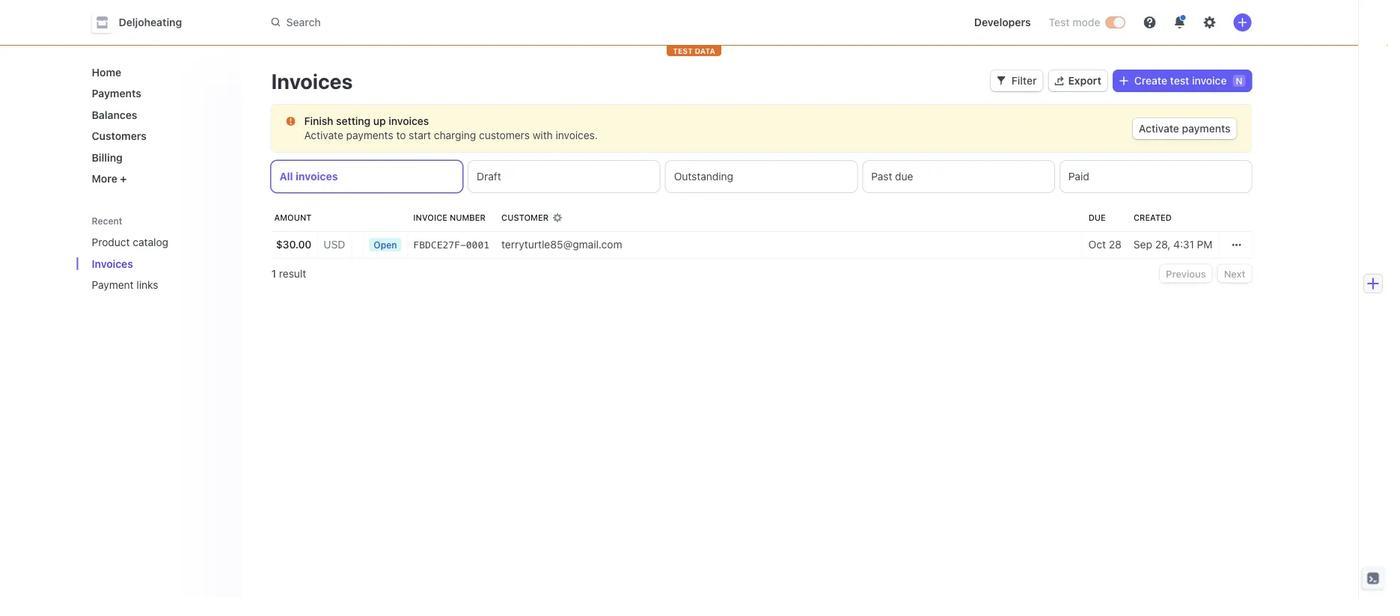 Task type: locate. For each thing, give the bounding box(es) containing it.
invoices
[[389, 115, 429, 127], [296, 170, 338, 183]]

invoices up finish
[[271, 68, 353, 93]]

payment links link
[[86, 273, 208, 297]]

n
[[1236, 76, 1243, 86]]

home link
[[86, 60, 229, 84]]

all
[[280, 170, 293, 183]]

help image
[[1144, 16, 1156, 28]]

pin to navigation image for catalog
[[216, 236, 228, 248]]

1 horizontal spatial invoices
[[271, 68, 353, 93]]

pin to navigation image
[[216, 236, 228, 248], [216, 258, 228, 270], [216, 279, 228, 291]]

filter
[[1012, 74, 1037, 87]]

28
[[1109, 238, 1122, 251]]

1
[[271, 267, 276, 280]]

0 vertical spatial invoices
[[271, 68, 353, 93]]

2 horizontal spatial svg image
[[1119, 76, 1128, 85]]

terryturtle85@gmail.com link
[[495, 231, 1083, 259]]

oct
[[1089, 238, 1106, 251]]

invoices right all
[[296, 170, 338, 183]]

notifications image
[[1174, 16, 1186, 28]]

activate
[[1139, 122, 1179, 135], [304, 129, 343, 141]]

1 horizontal spatial svg image
[[997, 76, 1006, 85]]

up
[[373, 115, 386, 127]]

recent
[[92, 216, 122, 226]]

svg image
[[997, 76, 1006, 85], [1119, 76, 1128, 85], [286, 117, 295, 126]]

next button
[[1218, 265, 1252, 283]]

invoices up payment
[[92, 257, 133, 270]]

amount
[[274, 213, 312, 223]]

1 vertical spatial invoices
[[296, 170, 338, 183]]

past due button
[[863, 161, 1054, 192]]

fbdce27f-0001 link
[[407, 231, 495, 259]]

past
[[871, 170, 892, 183]]

payments down up
[[346, 129, 393, 141]]

due
[[1089, 213, 1106, 223]]

Search text field
[[262, 9, 684, 36]]

terryturtle85@gmail.com
[[501, 238, 622, 251]]

0 horizontal spatial activate
[[304, 129, 343, 141]]

usd link
[[318, 231, 351, 259]]

search
[[286, 16, 321, 28]]

1 vertical spatial invoices
[[92, 257, 133, 270]]

0 horizontal spatial invoices
[[296, 170, 338, 183]]

0001
[[466, 239, 489, 251]]

2 pin to navigation image from the top
[[216, 258, 228, 270]]

product
[[92, 236, 130, 248]]

1 pin to navigation image from the top
[[216, 236, 228, 248]]

activate up paid button
[[1139, 122, 1179, 135]]

payments down invoice on the top right
[[1182, 122, 1231, 135]]

1 horizontal spatial invoices
[[389, 115, 429, 127]]

svg image left finish
[[286, 117, 295, 126]]

activate inside the finish setting up invoices activate payments to start charging customers with invoices.
[[304, 129, 343, 141]]

paid
[[1069, 170, 1089, 183]]

0 horizontal spatial payments
[[346, 129, 393, 141]]

mode
[[1073, 16, 1100, 28]]

28,
[[1155, 238, 1171, 251]]

payments inside the finish setting up invoices activate payments to start charging customers with invoices.
[[346, 129, 393, 141]]

finish setting up invoices activate payments to start charging customers with invoices.
[[304, 115, 598, 141]]

invoices link
[[86, 251, 208, 276]]

0 horizontal spatial svg image
[[286, 117, 295, 126]]

deljoheating button
[[92, 12, 197, 33]]

usd
[[324, 238, 345, 251]]

3 pin to navigation image from the top
[[216, 279, 228, 291]]

Search search field
[[262, 9, 684, 36]]

1 horizontal spatial payments
[[1182, 122, 1231, 135]]

svg image left the create
[[1119, 76, 1128, 85]]

svg image left filter
[[997, 76, 1006, 85]]

0 horizontal spatial invoices
[[92, 257, 133, 270]]

2 vertical spatial pin to navigation image
[[216, 279, 228, 291]]

outstanding
[[674, 170, 733, 183]]

customers
[[92, 130, 147, 142]]

activate payments
[[1139, 122, 1231, 135]]

due
[[895, 170, 913, 183]]

with
[[533, 129, 553, 141]]

recent element
[[77, 230, 241, 297]]

deljoheating
[[119, 16, 182, 28]]

activate down finish
[[304, 129, 343, 141]]

0 vertical spatial invoices
[[389, 115, 429, 127]]

payments
[[1182, 122, 1231, 135], [346, 129, 393, 141]]

0 vertical spatial pin to navigation image
[[216, 236, 228, 248]]

invoice
[[1192, 74, 1227, 87]]

draft
[[477, 170, 501, 183]]

test mode
[[1049, 16, 1100, 28]]

start
[[409, 129, 431, 141]]

+
[[120, 172, 127, 185]]

sep 28, 4:31 pm
[[1134, 238, 1213, 251]]

1 horizontal spatial activate
[[1139, 122, 1179, 135]]

4:31
[[1174, 238, 1194, 251]]

$30.00 link
[[271, 231, 318, 259]]

export button
[[1049, 70, 1107, 91]]

all invoices button
[[271, 161, 463, 192]]

invoices
[[271, 68, 353, 93], [92, 257, 133, 270]]

tab list
[[271, 161, 1252, 192]]

all invoices
[[280, 170, 338, 183]]

outstanding button
[[666, 161, 857, 192]]

test
[[1049, 16, 1070, 28]]

invoices up to
[[389, 115, 429, 127]]

1 vertical spatial pin to navigation image
[[216, 258, 228, 270]]

filter button
[[991, 70, 1043, 91]]



Task type: describe. For each thing, give the bounding box(es) containing it.
home
[[92, 66, 121, 78]]

1 result
[[271, 267, 306, 280]]

customer
[[501, 213, 549, 223]]

oct 28
[[1089, 238, 1122, 251]]

invoice
[[413, 213, 447, 223]]

test data
[[673, 46, 715, 55]]

create
[[1134, 74, 1167, 87]]

more
[[92, 172, 117, 185]]

past due
[[871, 170, 913, 183]]

core navigation links element
[[86, 60, 229, 191]]

catalog
[[133, 236, 168, 248]]

number
[[450, 213, 486, 223]]

previous button
[[1160, 265, 1212, 283]]

settings image
[[1204, 16, 1216, 28]]

svg image inside 'filter' popup button
[[997, 76, 1006, 85]]

balances
[[92, 109, 137, 121]]

balances link
[[86, 103, 229, 127]]

invoices.
[[556, 129, 598, 141]]

invoices inside the finish setting up invoices activate payments to start charging customers with invoices.
[[389, 115, 429, 127]]

paid button
[[1060, 161, 1252, 192]]

pm
[[1197, 238, 1213, 251]]

tab list containing all invoices
[[271, 161, 1252, 192]]

developers
[[974, 16, 1031, 28]]

oct 28 link
[[1083, 231, 1128, 259]]

recent navigation links element
[[77, 209, 241, 297]]

$30.00
[[276, 238, 312, 251]]

test
[[1170, 74, 1189, 87]]

fbdce27f-0001
[[413, 239, 489, 251]]

activate payments link
[[1133, 118, 1237, 139]]

draft button
[[469, 161, 660, 192]]

result
[[279, 267, 306, 280]]

previous
[[1166, 268, 1206, 279]]

data
[[695, 46, 715, 55]]

links
[[136, 279, 158, 291]]

customers link
[[86, 124, 229, 148]]

charging
[[434, 129, 476, 141]]

created
[[1134, 213, 1172, 223]]

open
[[374, 239, 397, 250]]

payment
[[92, 279, 134, 291]]

sep
[[1134, 238, 1152, 251]]

product catalog
[[92, 236, 168, 248]]

next
[[1224, 268, 1246, 279]]

fbdce27f-
[[413, 239, 466, 251]]

payment links
[[92, 279, 158, 291]]

sep 28, 4:31 pm link
[[1128, 231, 1219, 259]]

more +
[[92, 172, 127, 185]]

payments link
[[86, 81, 229, 106]]

create test invoice
[[1134, 74, 1227, 87]]

product catalog link
[[86, 230, 208, 254]]

invoices inside 'link'
[[92, 257, 133, 270]]

billing
[[92, 151, 123, 164]]

export
[[1068, 74, 1102, 87]]

svg image
[[1232, 241, 1241, 250]]

to
[[396, 129, 406, 141]]

pin to navigation image for links
[[216, 279, 228, 291]]

invoice number
[[413, 213, 486, 223]]

customers
[[479, 129, 530, 141]]

open link
[[363, 231, 407, 259]]

invoices inside button
[[296, 170, 338, 183]]

setting
[[336, 115, 371, 127]]

developers link
[[968, 10, 1037, 34]]

test
[[673, 46, 693, 55]]

payments
[[92, 87, 141, 100]]

billing link
[[86, 145, 229, 170]]



Task type: vqa. For each thing, say whether or not it's contained in the screenshot.
Activate Payments
yes



